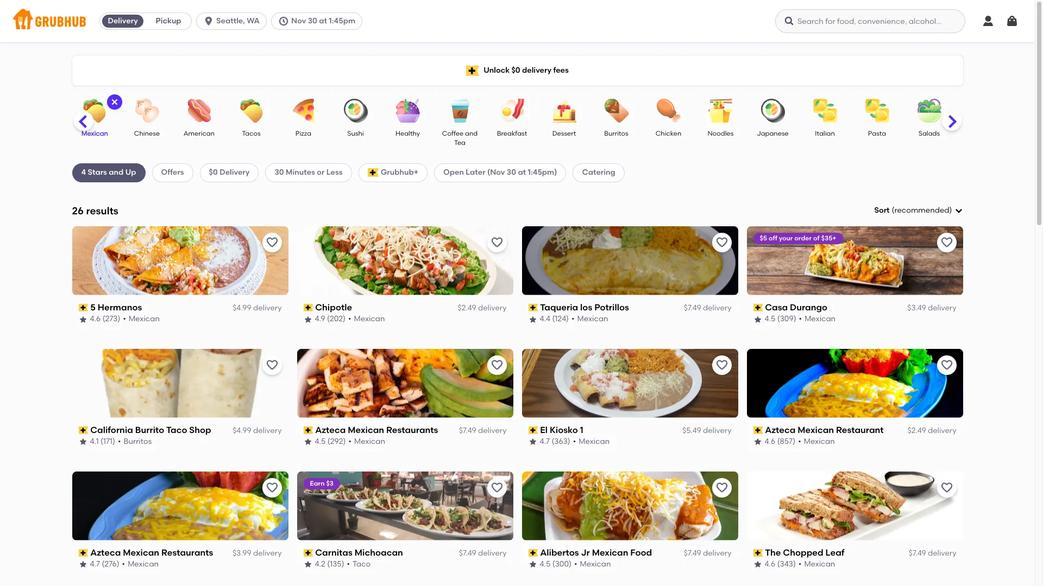 Task type: describe. For each thing, give the bounding box(es) containing it.
$7.49 for alibertos jr mexican food
[[684, 549, 701, 558]]

subscription pass image for 4.7 (276)
[[79, 550, 88, 557]]

results
[[86, 205, 118, 217]]

alibertos
[[540, 548, 579, 558]]

main navigation navigation
[[0, 0, 1035, 42]]

unlock $0 delivery fees
[[484, 66, 569, 75]]

sushi
[[347, 130, 364, 137]]

4.2
[[315, 560, 325, 569]]

$2.49 for azteca mexican restaurant
[[908, 426, 926, 436]]

salads
[[919, 130, 940, 137]]

• for (343)
[[799, 560, 802, 569]]

(202)
[[327, 315, 346, 324]]

seattle, wa
[[216, 16, 260, 26]]

• mexican for 4.7 (276)
[[122, 560, 159, 569]]

azteca mexican restaurants logo image for $3.99
[[72, 472, 288, 541]]

• mexican for 4.5 (309)
[[799, 315, 836, 324]]

restaurants for $3.99 delivery
[[161, 548, 213, 558]]

none field containing sort
[[874, 205, 963, 216]]

save this restaurant button for 4.1 (171)
[[262, 356, 282, 375]]

tacos
[[242, 130, 261, 137]]

azteca mexican restaurants logo image for $7.49
[[297, 349, 513, 418]]

chipotle logo image
[[297, 226, 513, 295]]

4.6 (273)
[[90, 315, 120, 324]]

$7.49 delivery for alibertos jr mexican food
[[684, 549, 732, 558]]

subscription pass image for 4.6 (273)
[[79, 304, 88, 312]]

subscription pass image for 4.7 (363)
[[528, 427, 538, 435]]

• for (273)
[[123, 315, 126, 324]]

(363)
[[552, 437, 570, 447]]

healthy
[[395, 130, 420, 137]]

the chopped leaf
[[765, 548, 845, 558]]

azteca mexican restaurants for (292)
[[315, 425, 438, 436]]

burritos image
[[597, 99, 635, 123]]

$3.49
[[907, 304, 926, 313]]

svg image inside seattle, wa button
[[203, 16, 214, 27]]

4.7 for azteca
[[90, 560, 100, 569]]

sort
[[874, 206, 890, 215]]

casa durango logo image
[[747, 226, 963, 295]]

• for (135)
[[347, 560, 350, 569]]

dessert
[[552, 130, 576, 137]]

(
[[892, 206, 894, 215]]

nov
[[291, 16, 306, 26]]

save this restaurant button for 4.6 (343)
[[937, 478, 956, 498]]

chopped
[[783, 548, 823, 558]]

4
[[81, 168, 86, 177]]

$5.49 delivery
[[682, 426, 732, 436]]

sort ( recommended )
[[874, 206, 952, 215]]

$3.99
[[233, 549, 251, 558]]

1 vertical spatial $0
[[209, 168, 218, 177]]

$3.49 delivery
[[907, 304, 956, 313]]

subscription pass image for chipotle
[[303, 304, 313, 312]]

0 vertical spatial $0
[[511, 66, 520, 75]]

california burrito taco shop
[[90, 425, 211, 436]]

delivery inside delivery button
[[108, 16, 138, 26]]

star icon image for 4.7 (276)
[[79, 561, 87, 570]]

5 hermanos logo image
[[72, 226, 288, 295]]

taqueria
[[540, 302, 578, 313]]

pizza image
[[284, 99, 322, 123]]

• for (124)
[[572, 315, 575, 324]]

offers
[[161, 168, 184, 177]]

4.6 (343)
[[765, 560, 796, 569]]

(135)
[[327, 560, 344, 569]]

dessert image
[[545, 99, 583, 123]]

(343)
[[777, 560, 796, 569]]

the
[[765, 548, 781, 558]]

save this restaurant button for 4.4 (124)
[[712, 233, 732, 253]]

save this restaurant image for taqueria los potrillos
[[715, 236, 728, 249]]

26 results
[[72, 205, 118, 217]]

alibertos jr mexican food
[[540, 548, 652, 558]]

restaurants for $7.49 delivery
[[386, 425, 438, 436]]

subscription pass image for 4.6 (857)
[[753, 427, 763, 435]]

4.6 for 5
[[90, 315, 101, 324]]

(171)
[[101, 437, 115, 447]]

30 minutes or less
[[275, 168, 343, 177]]

4.5 (292)
[[315, 437, 346, 447]]

save this restaurant button for 4.6 (273)
[[262, 233, 282, 253]]

azteca for (292)
[[315, 425, 346, 436]]

4.1 (171)
[[90, 437, 115, 447]]

nov 30 at 1:45pm button
[[271, 12, 367, 30]]

• mexican for 4.6 (343)
[[799, 560, 835, 569]]

delivery for 4.7 (276)
[[253, 549, 282, 558]]

1 vertical spatial burritos
[[124, 437, 152, 447]]

less
[[326, 168, 343, 177]]

stars
[[88, 168, 107, 177]]

off
[[769, 235, 777, 242]]

subscription pass image for the chopped leaf
[[753, 550, 763, 557]]

recommended
[[894, 206, 949, 215]]

azteca mexican restaurants for (276)
[[90, 548, 213, 558]]

• mexican for 4.6 (273)
[[123, 315, 160, 324]]

star icon image for 4.4 (124)
[[528, 315, 537, 324]]

japanese
[[757, 130, 789, 137]]

4.7 (363)
[[540, 437, 570, 447]]

• for (292)
[[348, 437, 351, 447]]

nov 30 at 1:45pm
[[291, 16, 355, 26]]

chipotle
[[315, 302, 352, 313]]

1:45pm)
[[528, 168, 557, 177]]

1 horizontal spatial delivery
[[220, 168, 250, 177]]

4.6 (857)
[[765, 437, 795, 447]]

open
[[443, 168, 464, 177]]

delivery for 4.5 (300)
[[703, 549, 732, 558]]

star icon image for 4.6 (343)
[[753, 561, 762, 570]]

potrillos
[[594, 302, 629, 313]]

carnitas michoacan  logo image
[[297, 472, 513, 541]]

$7.49 for taqueria los potrillos
[[684, 304, 701, 313]]

save this restaurant image for 4.7 (276)
[[265, 482, 278, 495]]

tea
[[454, 139, 466, 147]]

subscription pass image for 4.5 (300)
[[528, 550, 538, 557]]

30 inside nov 30 at 1:45pm button
[[308, 16, 317, 26]]

$7.49 for the chopped leaf
[[909, 549, 926, 558]]

el
[[540, 425, 548, 436]]

breakfast image
[[493, 99, 531, 123]]

jr
[[581, 548, 590, 558]]

$2.49 for chipotle
[[458, 304, 476, 313]]

5 hermanos
[[90, 302, 142, 313]]

delivery button
[[100, 12, 146, 30]]

2 horizontal spatial 30
[[507, 168, 516, 177]]

hermanos
[[98, 302, 142, 313]]

4.6 for the
[[765, 560, 775, 569]]

noodles image
[[702, 99, 740, 123]]

pickup
[[156, 16, 181, 26]]

taqueria los potrillos logo image
[[522, 226, 738, 295]]

italian image
[[806, 99, 844, 123]]

or
[[317, 168, 325, 177]]

chinese image
[[128, 99, 166, 123]]

delivery for 4.2 (135)
[[478, 549, 507, 558]]

save this restaurant button for 4.7 (276)
[[262, 478, 282, 498]]

leaf
[[826, 548, 845, 558]]

$3.99 delivery
[[233, 549, 282, 558]]

4 stars and up
[[81, 168, 136, 177]]

burrito
[[135, 425, 164, 436]]

Search for food, convenience, alcohol... search field
[[775, 9, 965, 33]]

• mexican for 4.5 (300)
[[574, 560, 611, 569]]

save this restaurant button for 4.5 (292)
[[487, 356, 507, 375]]

star icon image for 4.1 (171)
[[79, 438, 87, 447]]

4.5 for casa durango
[[765, 315, 775, 324]]

kiosko
[[550, 425, 578, 436]]

0 horizontal spatial 30
[[275, 168, 284, 177]]

durango
[[790, 302, 827, 313]]

1 vertical spatial taco
[[353, 560, 371, 569]]

(309)
[[777, 315, 796, 324]]

4.5 for alibertos jr mexican food
[[540, 560, 551, 569]]

delivery for 4.6 (273)
[[253, 304, 282, 313]]

$7.49 delivery for taqueria los potrillos
[[684, 304, 732, 313]]

save this restaurant button for 4.7 (363)
[[712, 356, 732, 375]]

order
[[794, 235, 812, 242]]

4.7 for el
[[540, 437, 550, 447]]

save this restaurant button for 4.6 (857)
[[937, 356, 956, 375]]



Task type: locate. For each thing, give the bounding box(es) containing it.
• right (135)
[[347, 560, 350, 569]]

of
[[813, 235, 820, 242]]

• mexican down alibertos jr mexican food on the bottom right of the page
[[574, 560, 611, 569]]

los
[[580, 302, 592, 313]]

1 vertical spatial $4.99
[[233, 426, 251, 436]]

0 horizontal spatial at
[[319, 16, 327, 26]]

star icon image left 4.6 (343)
[[753, 561, 762, 570]]

30 right nov
[[308, 16, 317, 26]]

star icon image for 4.9 (202)
[[303, 315, 312, 324]]

• right (276)
[[122, 560, 125, 569]]

1 vertical spatial azteca mexican restaurants
[[90, 548, 213, 558]]

1 vertical spatial 4.6
[[765, 437, 775, 447]]

• mexican down 1
[[573, 437, 610, 447]]

1 vertical spatial azteca mexican restaurants logo image
[[72, 472, 288, 541]]

0 horizontal spatial azteca
[[90, 548, 121, 558]]

)
[[949, 206, 952, 215]]

30
[[308, 16, 317, 26], [275, 168, 284, 177], [507, 168, 516, 177]]

4.7 (276)
[[90, 560, 119, 569]]

burritos down burritos image
[[604, 130, 628, 137]]

sushi image
[[337, 99, 375, 123]]

at
[[319, 16, 327, 26], [518, 168, 526, 177]]

alibertos jr mexican food logo image
[[522, 472, 738, 541]]

breakfast
[[497, 130, 527, 137]]

1 horizontal spatial $2.49
[[908, 426, 926, 436]]

star icon image for 4.6 (857)
[[753, 438, 762, 447]]

0 horizontal spatial burritos
[[124, 437, 152, 447]]

coffee
[[442, 130, 464, 137]]

$2.49 delivery
[[458, 304, 507, 313], [908, 426, 956, 436]]

and up tea
[[465, 130, 478, 137]]

30 left minutes
[[275, 168, 284, 177]]

1 horizontal spatial taco
[[353, 560, 371, 569]]

$4.99
[[233, 304, 251, 313], [233, 426, 251, 436]]

star icon image for 4.5 (292)
[[303, 438, 312, 447]]

4.4 (124)
[[540, 315, 569, 324]]

taco
[[166, 425, 187, 436], [353, 560, 371, 569]]

1 horizontal spatial and
[[465, 130, 478, 137]]

1 horizontal spatial restaurants
[[386, 425, 438, 436]]

tacos image
[[232, 99, 270, 123]]

subscription pass image left casa
[[753, 304, 763, 312]]

• mexican for 4.9 (202)
[[348, 315, 385, 324]]

4.5 left (300)
[[540, 560, 551, 569]]

0 horizontal spatial taco
[[166, 425, 187, 436]]

delivery for 4.5 (309)
[[928, 304, 956, 313]]

star icon image for 4.5 (309)
[[753, 315, 762, 324]]

star icon image for 4.5 (300)
[[528, 561, 537, 570]]

azteca mexican restaurants logo image
[[297, 349, 513, 418], [72, 472, 288, 541]]

california
[[90, 425, 133, 436]]

1 horizontal spatial $2.49 delivery
[[908, 426, 956, 436]]

1 vertical spatial grubhub plus flag logo image
[[368, 169, 379, 177]]

shop
[[189, 425, 211, 436]]

0 vertical spatial azteca mexican restaurants
[[315, 425, 438, 436]]

1 vertical spatial restaurants
[[161, 548, 213, 558]]

subscription pass image
[[79, 304, 88, 312], [303, 427, 313, 435], [528, 427, 538, 435], [753, 427, 763, 435], [79, 550, 88, 557], [303, 550, 313, 557], [528, 550, 538, 557]]

1
[[580, 425, 583, 436]]

1 horizontal spatial 4.7
[[540, 437, 550, 447]]

1 vertical spatial and
[[109, 168, 124, 177]]

seattle,
[[216, 16, 245, 26]]

1 horizontal spatial azteca mexican restaurants
[[315, 425, 438, 436]]

1 vertical spatial $2.49 delivery
[[908, 426, 956, 436]]

1 vertical spatial delivery
[[220, 168, 250, 177]]

star icon image left 4.7 (363) at the right of the page
[[528, 438, 537, 447]]

• mexican for 4.4 (124)
[[572, 315, 608, 324]]

0 horizontal spatial $0
[[209, 168, 218, 177]]

mexican image
[[76, 99, 114, 123]]

$4.99 delivery for california burrito taco shop
[[233, 426, 282, 436]]

0 horizontal spatial delivery
[[108, 16, 138, 26]]

4.6 down 5
[[90, 315, 101, 324]]

subscription pass image for 4.2 (135)
[[303, 550, 313, 557]]

el kiosko 1
[[540, 425, 583, 436]]

$7.49 delivery for the chopped leaf
[[909, 549, 956, 558]]

4.7 down el
[[540, 437, 550, 447]]

0 horizontal spatial and
[[109, 168, 124, 177]]

None field
[[874, 205, 963, 216]]

0 horizontal spatial 4.7
[[90, 560, 100, 569]]

svg image
[[278, 16, 289, 27]]

1 horizontal spatial burritos
[[604, 130, 628, 137]]

subscription pass image for california burrito taco shop
[[79, 427, 88, 435]]

0 vertical spatial $2.49
[[458, 304, 476, 313]]

1 horizontal spatial 4.5
[[540, 560, 551, 569]]

at left 1:45pm
[[319, 16, 327, 26]]

4.9
[[315, 315, 325, 324]]

(300)
[[552, 560, 572, 569]]

0 horizontal spatial 4.5
[[315, 437, 326, 447]]

$2.49 delivery for azteca mexican restaurant
[[908, 426, 956, 436]]

• mexican right (292)
[[348, 437, 385, 447]]

subscription pass image left taqueria
[[528, 304, 538, 312]]

1 horizontal spatial azteca
[[315, 425, 346, 436]]

• for (363)
[[573, 437, 576, 447]]

$5 off your order of $35+
[[760, 235, 836, 242]]

$7.49 for carnitas michoacan
[[459, 549, 476, 558]]

2 vertical spatial 4.5
[[540, 560, 551, 569]]

star icon image left 4.6 (857)
[[753, 438, 762, 447]]

1 vertical spatial 4.5
[[315, 437, 326, 447]]

azteca
[[315, 425, 346, 436], [765, 425, 796, 436], [90, 548, 121, 558]]

star icon image left 4.9
[[303, 315, 312, 324]]

0 vertical spatial 4.5
[[765, 315, 775, 324]]

save this restaurant image for chipotle
[[490, 236, 503, 249]]

delivery for 4.7 (363)
[[703, 426, 732, 436]]

subscription pass image left california
[[79, 427, 88, 435]]

star icon image for 4.6 (273)
[[79, 315, 87, 324]]

taco down carnitas michoacan
[[353, 560, 371, 569]]

$4.99 delivery
[[233, 304, 282, 313], [233, 426, 282, 436]]

(nov
[[487, 168, 505, 177]]

star icon image left 4.5 (309)
[[753, 315, 762, 324]]

$7.49 for azteca mexican restaurants
[[459, 426, 476, 436]]

• mexican down 'durango'
[[799, 315, 836, 324]]

1 vertical spatial at
[[518, 168, 526, 177]]

casa
[[765, 302, 788, 313]]

azteca mexican restaurants up (292)
[[315, 425, 438, 436]]

later
[[466, 168, 485, 177]]

0 horizontal spatial grubhub plus flag logo image
[[368, 169, 379, 177]]

• right (124)
[[572, 315, 575, 324]]

(124)
[[552, 315, 569, 324]]

delivery for 4.5 (292)
[[478, 426, 507, 436]]

0 horizontal spatial azteca mexican restaurants
[[90, 548, 213, 558]]

0 vertical spatial 4.6
[[90, 315, 101, 324]]

azteca for (857)
[[765, 425, 796, 436]]

grubhub+
[[381, 168, 418, 177]]

japanese image
[[754, 99, 792, 123]]

(292)
[[327, 437, 346, 447]]

• right (300)
[[574, 560, 577, 569]]

delivery for 4.6 (857)
[[928, 426, 956, 436]]

• right (202)
[[348, 315, 351, 324]]

restaurant
[[836, 425, 884, 436]]

0 vertical spatial $2.49 delivery
[[458, 304, 507, 313]]

taqueria los potrillos
[[540, 302, 629, 313]]

$4.99 for california burrito taco shop
[[233, 426, 251, 436]]

1 horizontal spatial $0
[[511, 66, 520, 75]]

4.5 down casa
[[765, 315, 775, 324]]

1 vertical spatial 4.7
[[90, 560, 100, 569]]

pickup button
[[146, 12, 191, 30]]

save this restaurant image for 4.5 (300)
[[715, 482, 728, 495]]

• for (309)
[[799, 315, 802, 324]]

0 vertical spatial azteca mexican restaurants logo image
[[297, 349, 513, 418]]

• mexican down los
[[572, 315, 608, 324]]

american
[[184, 130, 215, 137]]

pizza
[[295, 130, 311, 137]]

$0 delivery
[[209, 168, 250, 177]]

chicken image
[[650, 99, 688, 123]]

• down casa durango
[[799, 315, 802, 324]]

delivery for 4.1 (171)
[[253, 426, 282, 436]]

• mexican down azteca mexican restaurant
[[798, 437, 835, 447]]

26
[[72, 205, 84, 217]]

azteca up 4.6 (857)
[[765, 425, 796, 436]]

• mexican
[[123, 315, 160, 324], [348, 315, 385, 324], [572, 315, 608, 324], [799, 315, 836, 324], [348, 437, 385, 447], [573, 437, 610, 447], [798, 437, 835, 447], [122, 560, 159, 569], [574, 560, 611, 569], [799, 560, 835, 569]]

unlock
[[484, 66, 510, 75]]

• for (276)
[[122, 560, 125, 569]]

michoacan
[[355, 548, 403, 558]]

0 horizontal spatial azteca mexican restaurants logo image
[[72, 472, 288, 541]]

azteca up 4.5 (292)
[[315, 425, 346, 436]]

save this restaurant image for 4.1 (171)
[[265, 359, 278, 372]]

azteca mexican restaurant logo image
[[747, 349, 963, 418]]

$7.49 delivery
[[684, 304, 732, 313], [459, 426, 507, 436], [459, 549, 507, 558], [684, 549, 732, 558], [909, 549, 956, 558]]

0 vertical spatial grubhub plus flag logo image
[[466, 65, 479, 76]]

chicken
[[656, 130, 681, 137]]

coffee and tea
[[442, 130, 478, 147]]

subscription pass image for casa durango
[[753, 304, 763, 312]]

(273)
[[102, 315, 120, 324]]

$35+
[[821, 235, 836, 242]]

• for (202)
[[348, 315, 351, 324]]

save this restaurant button for 4.9 (202)
[[487, 233, 507, 253]]

svg image
[[982, 15, 995, 28], [1006, 15, 1019, 28], [203, 16, 214, 27], [784, 16, 795, 27], [110, 98, 119, 106], [954, 207, 963, 215]]

delivery for 4.6 (343)
[[928, 549, 956, 558]]

$0 right unlock
[[511, 66, 520, 75]]

subscription pass image left chipotle
[[303, 304, 313, 312]]

grubhub plus flag logo image
[[466, 65, 479, 76], [368, 169, 379, 177]]

star icon image left 4.7 (276)
[[79, 561, 87, 570]]

1 horizontal spatial 30
[[308, 16, 317, 26]]

4.5
[[765, 315, 775, 324], [315, 437, 326, 447], [540, 560, 551, 569]]

save this restaurant button for 4.5 (300)
[[712, 478, 732, 498]]

2 horizontal spatial azteca
[[765, 425, 796, 436]]

azteca mexican restaurant
[[765, 425, 884, 436]]

delivery for 4.4 (124)
[[703, 304, 732, 313]]

grubhub plus flag logo image left grubhub+
[[368, 169, 379, 177]]

carnitas michoacan
[[315, 548, 403, 558]]

star icon image for 4.2 (135)
[[303, 561, 312, 570]]

star icon image left 4.5 (292)
[[303, 438, 312, 447]]

subscription pass image
[[303, 304, 313, 312], [528, 304, 538, 312], [753, 304, 763, 312], [79, 427, 88, 435], [753, 550, 763, 557]]

1 $4.99 from the top
[[233, 304, 251, 313]]

coffee and tea image
[[441, 99, 479, 123]]

open later (nov 30 at 1:45pm)
[[443, 168, 557, 177]]

healthy image
[[389, 99, 427, 123]]

• mexican for 4.7 (363)
[[573, 437, 610, 447]]

star icon image
[[79, 315, 87, 324], [303, 315, 312, 324], [528, 315, 537, 324], [753, 315, 762, 324], [79, 438, 87, 447], [303, 438, 312, 447], [528, 438, 537, 447], [753, 438, 762, 447], [79, 561, 87, 570], [303, 561, 312, 570], [528, 561, 537, 570], [753, 561, 762, 570]]

earn
[[310, 480, 325, 488]]

$4.99 delivery for 5 hermanos
[[233, 304, 282, 313]]

0 vertical spatial $4.99
[[233, 304, 251, 313]]

2 $4.99 delivery from the top
[[233, 426, 282, 436]]

italian
[[815, 130, 835, 137]]

• down hermanos
[[123, 315, 126, 324]]

star icon image left 4.2
[[303, 561, 312, 570]]

4.9 (202)
[[315, 315, 346, 324]]

delivery for 4.9 (202)
[[478, 304, 507, 313]]

grubhub plus flag logo image for grubhub+
[[368, 169, 379, 177]]

• down chopped
[[799, 560, 802, 569]]

subscription pass image for taqueria los potrillos
[[528, 304, 538, 312]]

save this restaurant image for 4.6 (273)
[[265, 236, 278, 249]]

save this restaurant image
[[265, 236, 278, 249], [940, 236, 953, 249], [265, 359, 278, 372], [490, 359, 503, 372], [715, 359, 728, 372], [940, 359, 953, 372], [265, 482, 278, 495], [715, 482, 728, 495]]

subscription pass image left "the"
[[753, 550, 763, 557]]

$7.49 delivery for carnitas michoacan
[[459, 549, 507, 558]]

star icon image left '4.6 (273)'
[[79, 315, 87, 324]]

grubhub plus flag logo image for unlock $0 delivery fees
[[466, 65, 479, 76]]

$4.99 for 5 hermanos
[[233, 304, 251, 313]]

4.7 left (276)
[[90, 560, 100, 569]]

$7.49
[[684, 304, 701, 313], [459, 426, 476, 436], [459, 549, 476, 558], [684, 549, 701, 558], [909, 549, 926, 558]]

mexican
[[82, 130, 108, 137], [129, 315, 160, 324], [354, 315, 385, 324], [577, 315, 608, 324], [805, 315, 836, 324], [348, 425, 384, 436], [798, 425, 834, 436], [354, 437, 385, 447], [579, 437, 610, 447], [804, 437, 835, 447], [123, 548, 159, 558], [592, 548, 628, 558], [128, 560, 159, 569], [580, 560, 611, 569], [804, 560, 835, 569]]

1 horizontal spatial azteca mexican restaurants logo image
[[297, 349, 513, 418]]

burritos
[[604, 130, 628, 137], [124, 437, 152, 447]]

• right (857)
[[798, 437, 801, 447]]

1 horizontal spatial grubhub plus flag logo image
[[466, 65, 479, 76]]

at inside button
[[319, 16, 327, 26]]

2 vertical spatial 4.6
[[765, 560, 775, 569]]

your
[[779, 235, 793, 242]]

food
[[630, 548, 652, 558]]

azteca mexican restaurants
[[315, 425, 438, 436], [90, 548, 213, 558]]

save this restaurant image for 4.5 (292)
[[490, 359, 503, 372]]

burritos down "burrito"
[[124, 437, 152, 447]]

0 horizontal spatial $2.49 delivery
[[458, 304, 507, 313]]

0 vertical spatial at
[[319, 16, 327, 26]]

0 horizontal spatial $2.49
[[458, 304, 476, 313]]

wa
[[247, 16, 260, 26]]

and inside coffee and tea
[[465, 130, 478, 137]]

2 $4.99 from the top
[[233, 426, 251, 436]]

• mexican for 4.5 (292)
[[348, 437, 385, 447]]

• burritos
[[118, 437, 152, 447]]

azteca up 4.7 (276)
[[90, 548, 121, 558]]

save this restaurant image for 4.7 (363)
[[715, 359, 728, 372]]

0 vertical spatial 4.7
[[540, 437, 550, 447]]

1 vertical spatial $4.99 delivery
[[233, 426, 282, 436]]

0 vertical spatial restaurants
[[386, 425, 438, 436]]

0 vertical spatial taco
[[166, 425, 187, 436]]

el kiosko 1 logo image
[[522, 349, 738, 418]]

$2.49 delivery for chipotle
[[458, 304, 507, 313]]

• for (171)
[[118, 437, 121, 447]]

4.6 for azteca
[[765, 437, 775, 447]]

30 right (nov
[[507, 168, 516, 177]]

save this restaurant image for 4.6 (857)
[[940, 359, 953, 372]]

california burrito taco shop logo image
[[72, 349, 288, 418]]

0 horizontal spatial restaurants
[[161, 548, 213, 558]]

1 $4.99 delivery from the top
[[233, 304, 282, 313]]

• right (363)
[[573, 437, 576, 447]]

4.6 left (857)
[[765, 437, 775, 447]]

0 vertical spatial delivery
[[108, 16, 138, 26]]

4.6 down "the"
[[765, 560, 775, 569]]

noodles
[[708, 130, 734, 137]]

$7.49 delivery for azteca mexican restaurants
[[459, 426, 507, 436]]

the chopped leaf logo image
[[747, 472, 963, 541]]

• mexican down the chopped leaf at the right of page
[[799, 560, 835, 569]]

• mexican for 4.6 (857)
[[798, 437, 835, 447]]

star icon image left '4.4'
[[528, 315, 537, 324]]

star icon image left 4.1
[[79, 438, 87, 447]]

4.5 (300)
[[540, 560, 572, 569]]

delivery down tacos on the top of page
[[220, 168, 250, 177]]

4.5 left (292)
[[315, 437, 326, 447]]

1 vertical spatial $2.49
[[908, 426, 926, 436]]

• for (300)
[[574, 560, 577, 569]]

4.5 for azteca mexican restaurants
[[315, 437, 326, 447]]

$0 right offers
[[209, 168, 218, 177]]

0 vertical spatial burritos
[[604, 130, 628, 137]]

• mexican right (276)
[[122, 560, 159, 569]]

• right the (171)
[[118, 437, 121, 447]]

minutes
[[286, 168, 315, 177]]

casa durango
[[765, 302, 827, 313]]

0 vertical spatial and
[[465, 130, 478, 137]]

pasta image
[[858, 99, 896, 123]]

restaurants
[[386, 425, 438, 436], [161, 548, 213, 558]]

american image
[[180, 99, 218, 123]]

$2.49
[[458, 304, 476, 313], [908, 426, 926, 436]]

1 horizontal spatial at
[[518, 168, 526, 177]]

0 vertical spatial $4.99 delivery
[[233, 304, 282, 313]]

$5
[[760, 235, 767, 242]]

delivery left pickup
[[108, 16, 138, 26]]

• for (857)
[[798, 437, 801, 447]]

salads image
[[910, 99, 948, 123]]

azteca for (276)
[[90, 548, 121, 558]]

azteca mexican restaurants up (276)
[[90, 548, 213, 558]]

taco left shop
[[166, 425, 187, 436]]

2 horizontal spatial 4.5
[[765, 315, 775, 324]]

star icon image left 4.5 (300)
[[528, 561, 537, 570]]

star icon image for 4.7 (363)
[[528, 438, 537, 447]]

$3
[[326, 480, 334, 488]]

at left 1:45pm)
[[518, 168, 526, 177]]

• mexican down hermanos
[[123, 315, 160, 324]]

$5.49
[[682, 426, 701, 436]]

delivery
[[522, 66, 551, 75], [253, 304, 282, 313], [478, 304, 507, 313], [703, 304, 732, 313], [928, 304, 956, 313], [253, 426, 282, 436], [478, 426, 507, 436], [703, 426, 732, 436], [928, 426, 956, 436], [253, 549, 282, 558], [478, 549, 507, 558], [703, 549, 732, 558], [928, 549, 956, 558]]

• right (292)
[[348, 437, 351, 447]]

subscription pass image for 4.5 (292)
[[303, 427, 313, 435]]

seattle, wa button
[[196, 12, 271, 30]]

and left the up
[[109, 168, 124, 177]]

save this restaurant image for the chopped leaf
[[940, 482, 953, 495]]

save this restaurant image
[[490, 236, 503, 249], [715, 236, 728, 249], [490, 482, 503, 495], [940, 482, 953, 495]]

• mexican right (202)
[[348, 315, 385, 324]]

grubhub plus flag logo image left unlock
[[466, 65, 479, 76]]



Task type: vqa. For each thing, say whether or not it's contained in the screenshot.


